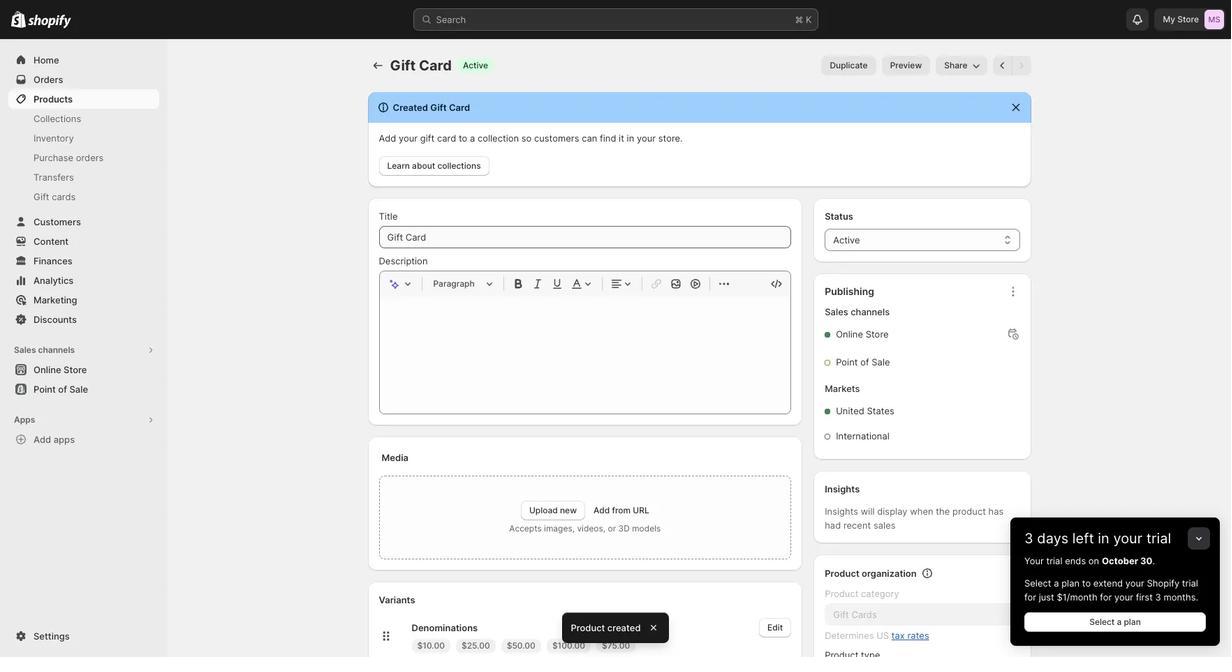 Task type: vqa. For each thing, say whether or not it's contained in the screenshot.
text field
no



Task type: locate. For each thing, give the bounding box(es) containing it.
channels down publishing
[[851, 307, 890, 318]]

0 vertical spatial add
[[379, 133, 396, 144]]

product down product organization
[[825, 589, 858, 600]]

add left apps
[[34, 434, 51, 446]]

0 horizontal spatial of
[[58, 384, 67, 395]]

sales down publishing
[[825, 307, 848, 318]]

0 horizontal spatial active
[[463, 60, 488, 71]]

0 horizontal spatial store
[[64, 365, 87, 376]]

0 horizontal spatial 3
[[1024, 531, 1033, 547]]

add inside button
[[34, 434, 51, 446]]

0 horizontal spatial for
[[1024, 592, 1036, 603]]

your left store.
[[637, 133, 656, 144]]

1 vertical spatial trial
[[1046, 556, 1062, 567]]

2 horizontal spatial trial
[[1182, 578, 1198, 589]]

discounts
[[34, 314, 77, 325]]

can
[[582, 133, 597, 144]]

0 vertical spatial online
[[836, 329, 863, 340]]

1 horizontal spatial in
[[1098, 531, 1109, 547]]

trial up months.
[[1182, 578, 1198, 589]]

months.
[[1164, 592, 1198, 603]]

0 vertical spatial channels
[[851, 307, 890, 318]]

select a plan link
[[1024, 613, 1206, 633]]

store right my
[[1177, 14, 1199, 24]]

sales channels down publishing
[[825, 307, 890, 318]]

your trial ends on october 30 .
[[1024, 556, 1155, 567]]

description
[[379, 256, 428, 267]]

marketing
[[34, 295, 77, 306]]

2 for from the left
[[1100, 592, 1112, 603]]

1 vertical spatial point of sale
[[34, 384, 88, 395]]

settings
[[34, 631, 70, 642]]

2 vertical spatial a
[[1117, 617, 1122, 628]]

sales
[[873, 520, 896, 531]]

select inside select a plan to extend your shopify trial for just $1/month for your first 3 months.
[[1024, 578, 1051, 589]]

0 horizontal spatial add
[[34, 434, 51, 446]]

1 vertical spatial 3
[[1155, 592, 1161, 603]]

0 vertical spatial card
[[419, 57, 452, 74]]

card up the card
[[449, 102, 470, 113]]

a down select a plan to extend your shopify trial for just $1/month for your first 3 months. at the bottom of page
[[1117, 617, 1122, 628]]

add up learn
[[379, 133, 396, 144]]

purchase orders link
[[8, 148, 159, 168]]

select a plan to extend your shopify trial for just $1/month for your first 3 months.
[[1024, 578, 1198, 603]]

0 horizontal spatial plan
[[1062, 578, 1080, 589]]

preview
[[890, 60, 922, 71]]

3d
[[618, 524, 630, 534]]

point of sale
[[836, 357, 890, 368], [34, 384, 88, 395]]

online store down sales channels button at left bottom
[[34, 365, 87, 376]]

customers
[[34, 216, 81, 228]]

product
[[952, 506, 986, 517]]

0 horizontal spatial a
[[470, 133, 475, 144]]

point of sale down online store link
[[34, 384, 88, 395]]

1 horizontal spatial trial
[[1146, 531, 1171, 547]]

a left collection at the left of page
[[470, 133, 475, 144]]

3 up the your
[[1024, 531, 1033, 547]]

product up product category
[[825, 568, 859, 580]]

for down extend
[[1100, 592, 1112, 603]]

select for select a plan
[[1089, 617, 1115, 628]]

1 vertical spatial select
[[1089, 617, 1115, 628]]

1 vertical spatial in
[[1098, 531, 1109, 547]]

or
[[608, 524, 616, 534]]

add for add your gift card to a collection so customers can find it in your store.
[[379, 133, 396, 144]]

online store down publishing
[[836, 329, 889, 340]]

0 vertical spatial select
[[1024, 578, 1051, 589]]

1 horizontal spatial sales
[[825, 307, 848, 318]]

on
[[1089, 556, 1099, 567]]

add apps button
[[8, 430, 159, 450]]

online down sales channels button at left bottom
[[34, 365, 61, 376]]

ends
[[1065, 556, 1086, 567]]

0 vertical spatial 3
[[1024, 531, 1033, 547]]

point up markets
[[836, 357, 858, 368]]

upload
[[529, 506, 558, 516]]

shopify image
[[28, 14, 71, 28]]

1 vertical spatial to
[[1082, 578, 1091, 589]]

1 vertical spatial insights
[[825, 506, 858, 517]]

0 vertical spatial gift
[[390, 57, 416, 74]]

accepts
[[509, 524, 542, 534]]

to up $1/month
[[1082, 578, 1091, 589]]

plan down first
[[1124, 617, 1141, 628]]

2 horizontal spatial add
[[594, 506, 610, 516]]

$1/month
[[1057, 592, 1097, 603]]

learn about collections link
[[379, 156, 489, 176]]

plan for select a plan to extend your shopify trial for just $1/month for your first 3 months.
[[1062, 578, 1080, 589]]

plan inside select a plan link
[[1124, 617, 1141, 628]]

0 horizontal spatial sales channels
[[14, 345, 75, 355]]

point of sale up markets
[[836, 357, 890, 368]]

point inside button
[[34, 384, 56, 395]]

0 vertical spatial point
[[836, 357, 858, 368]]

discounts link
[[8, 310, 159, 330]]

0 vertical spatial active
[[463, 60, 488, 71]]

1 vertical spatial channels
[[38, 345, 75, 355]]

1 vertical spatial sales
[[14, 345, 36, 355]]

finances
[[34, 256, 72, 267]]

store down publishing
[[866, 329, 889, 340]]

0 horizontal spatial to
[[459, 133, 467, 144]]

gift right the created
[[430, 102, 447, 113]]

gift
[[420, 133, 435, 144]]

select up just
[[1024, 578, 1051, 589]]

sales channels
[[825, 307, 890, 318], [14, 345, 75, 355]]

duplicate
[[830, 60, 868, 71]]

1 horizontal spatial a
[[1054, 578, 1059, 589]]

plan inside select a plan to extend your shopify trial for just $1/month for your first 3 months.
[[1062, 578, 1080, 589]]

0 horizontal spatial sale
[[69, 384, 88, 395]]

about
[[412, 161, 435, 171]]

your up october
[[1113, 531, 1143, 547]]

1 horizontal spatial select
[[1089, 617, 1115, 628]]

0 horizontal spatial point of sale
[[34, 384, 88, 395]]

2 vertical spatial gift
[[34, 191, 49, 203]]

my store
[[1163, 14, 1199, 24]]

0 vertical spatial trial
[[1146, 531, 1171, 547]]

1 horizontal spatial point of sale
[[836, 357, 890, 368]]

new
[[560, 506, 577, 516]]

1 vertical spatial sales channels
[[14, 345, 75, 355]]

cards
[[52, 191, 76, 203]]

2 horizontal spatial store
[[1177, 14, 1199, 24]]

gift up the created
[[390, 57, 416, 74]]

1 vertical spatial sale
[[69, 384, 88, 395]]

.
[[1153, 556, 1155, 567]]

0 vertical spatial of
[[860, 357, 869, 368]]

online inside button
[[34, 365, 61, 376]]

1 vertical spatial store
[[866, 329, 889, 340]]

your inside dropdown button
[[1113, 531, 1143, 547]]

store down sales channels button at left bottom
[[64, 365, 87, 376]]

0 vertical spatial in
[[627, 133, 634, 144]]

0 vertical spatial insights
[[825, 484, 860, 495]]

point up apps
[[34, 384, 56, 395]]

product
[[825, 568, 859, 580], [825, 589, 858, 600], [571, 623, 605, 634]]

apps
[[54, 434, 75, 446]]

sales inside button
[[14, 345, 36, 355]]

2 insights from the top
[[825, 506, 858, 517]]

days
[[1037, 531, 1069, 547]]

a for select a plan to extend your shopify trial for just $1/month for your first 3 months.
[[1054, 578, 1059, 589]]

it
[[619, 133, 624, 144]]

for left just
[[1024, 592, 1036, 603]]

gift for gift cards
[[34, 191, 49, 203]]

paragraph
[[433, 279, 475, 289]]

1 horizontal spatial active
[[833, 235, 860, 246]]

select inside select a plan link
[[1089, 617, 1115, 628]]

0 vertical spatial sales channels
[[825, 307, 890, 318]]

accepts images, videos, or 3d models
[[509, 524, 661, 534]]

$10.00
[[417, 641, 445, 652]]

home link
[[8, 50, 159, 70]]

1 vertical spatial card
[[449, 102, 470, 113]]

1 vertical spatial of
[[58, 384, 67, 395]]

1 horizontal spatial to
[[1082, 578, 1091, 589]]

sale down online store link
[[69, 384, 88, 395]]

trial up .
[[1146, 531, 1171, 547]]

left
[[1072, 531, 1094, 547]]

0 vertical spatial sale
[[872, 357, 890, 368]]

insights will display when the product has had recent sales
[[825, 506, 1004, 531]]

1 vertical spatial gift
[[430, 102, 447, 113]]

product up $100.00
[[571, 623, 605, 634]]

sale up states
[[872, 357, 890, 368]]

add from url button
[[594, 506, 649, 516]]

insights inside insights will display when the product has had recent sales
[[825, 506, 858, 517]]

home
[[34, 54, 59, 66]]

of down online store link
[[58, 384, 67, 395]]

0 vertical spatial point of sale
[[836, 357, 890, 368]]

plan up $1/month
[[1062, 578, 1080, 589]]

1 vertical spatial a
[[1054, 578, 1059, 589]]

a for select a plan
[[1117, 617, 1122, 628]]

active down status
[[833, 235, 860, 246]]

in right left
[[1098, 531, 1109, 547]]

in right "it"
[[627, 133, 634, 144]]

0 horizontal spatial in
[[627, 133, 634, 144]]

1 horizontal spatial online store
[[836, 329, 889, 340]]

to right the card
[[459, 133, 467, 144]]

0 vertical spatial a
[[470, 133, 475, 144]]

1 horizontal spatial for
[[1100, 592, 1112, 603]]

learn about collections
[[387, 161, 481, 171]]

2 vertical spatial trial
[[1182, 578, 1198, 589]]

a
[[470, 133, 475, 144], [1054, 578, 1059, 589], [1117, 617, 1122, 628]]

online
[[836, 329, 863, 340], [34, 365, 61, 376]]

tax
[[892, 631, 905, 642]]

1 horizontal spatial add
[[379, 133, 396, 144]]

edit button
[[759, 619, 791, 638]]

marketing link
[[8, 290, 159, 310]]

to inside select a plan to extend your shopify trial for just $1/month for your first 3 months.
[[1082, 578, 1091, 589]]

0 horizontal spatial gift
[[34, 191, 49, 203]]

0 horizontal spatial channels
[[38, 345, 75, 355]]

october
[[1102, 556, 1138, 567]]

trial
[[1146, 531, 1171, 547], [1046, 556, 1062, 567], [1182, 578, 1198, 589]]

2 vertical spatial product
[[571, 623, 605, 634]]

active down search
[[463, 60, 488, 71]]

add your gift card to a collection so customers can find it in your store.
[[379, 133, 683, 144]]

1 vertical spatial product
[[825, 589, 858, 600]]

transfers link
[[8, 168, 159, 187]]

0 horizontal spatial online
[[34, 365, 61, 376]]

point
[[836, 357, 858, 368], [34, 384, 56, 395]]

0 horizontal spatial sales
[[14, 345, 36, 355]]

1 horizontal spatial gift
[[390, 57, 416, 74]]

united
[[836, 406, 864, 417]]

in inside dropdown button
[[1098, 531, 1109, 547]]

0 vertical spatial plan
[[1062, 578, 1080, 589]]

a inside select a plan to extend your shopify trial for just $1/month for your first 3 months.
[[1054, 578, 1059, 589]]

had
[[825, 520, 841, 531]]

my store image
[[1205, 10, 1224, 29]]

1 vertical spatial plan
[[1124, 617, 1141, 628]]

1 vertical spatial add
[[34, 434, 51, 446]]

my
[[1163, 14, 1175, 24]]

1 horizontal spatial plan
[[1124, 617, 1141, 628]]

$50.00
[[507, 641, 536, 652]]

0 vertical spatial online store
[[836, 329, 889, 340]]

of up united states at the bottom
[[860, 357, 869, 368]]

insights for insights will display when the product has had recent sales
[[825, 506, 858, 517]]

a up just
[[1054, 578, 1059, 589]]

1 insights from the top
[[825, 484, 860, 495]]

select for select a plan to extend your shopify trial for just $1/month for your first 3 months.
[[1024, 578, 1051, 589]]

k
[[806, 14, 812, 25]]

2 vertical spatial store
[[64, 365, 87, 376]]

card up 'created gift card'
[[419, 57, 452, 74]]

0 vertical spatial to
[[459, 133, 467, 144]]

add left "from"
[[594, 506, 610, 516]]

sales down discounts
[[14, 345, 36, 355]]

channels
[[851, 307, 890, 318], [38, 345, 75, 355]]

0 horizontal spatial trial
[[1046, 556, 1062, 567]]

1 vertical spatial active
[[833, 235, 860, 246]]

add for add apps
[[34, 434, 51, 446]]

for
[[1024, 592, 1036, 603], [1100, 592, 1112, 603]]

trial right the your
[[1046, 556, 1062, 567]]

2 vertical spatial add
[[594, 506, 610, 516]]

3 inside select a plan to extend your shopify trial for just $1/month for your first 3 months.
[[1155, 592, 1161, 603]]

gift left cards
[[34, 191, 49, 203]]

0 horizontal spatial point
[[34, 384, 56, 395]]

1 vertical spatial online store
[[34, 365, 87, 376]]

search
[[436, 14, 466, 25]]

apps
[[14, 415, 35, 425]]

1 vertical spatial point
[[34, 384, 56, 395]]

3 right first
[[1155, 592, 1161, 603]]

select down select a plan to extend your shopify trial for just $1/month for your first 3 months. at the bottom of page
[[1089, 617, 1115, 628]]

3
[[1024, 531, 1033, 547], [1155, 592, 1161, 603]]

0 horizontal spatial select
[[1024, 578, 1051, 589]]

0 vertical spatial sales
[[825, 307, 848, 318]]

online down publishing
[[836, 329, 863, 340]]

⌘
[[795, 14, 803, 25]]

to
[[459, 133, 467, 144], [1082, 578, 1091, 589]]

0 vertical spatial product
[[825, 568, 859, 580]]

1 horizontal spatial online
[[836, 329, 863, 340]]

0 vertical spatial store
[[1177, 14, 1199, 24]]

1 vertical spatial online
[[34, 365, 61, 376]]

sales channels down discounts
[[14, 345, 75, 355]]

2 horizontal spatial a
[[1117, 617, 1122, 628]]

0 horizontal spatial online store
[[34, 365, 87, 376]]

1 horizontal spatial 3
[[1155, 592, 1161, 603]]

3 days left in your trial element
[[1010, 554, 1220, 647]]

channels down discounts
[[38, 345, 75, 355]]

product for product category
[[825, 589, 858, 600]]

trial inside select a plan to extend your shopify trial for just $1/month for your first 3 months.
[[1182, 578, 1198, 589]]



Task type: describe. For each thing, give the bounding box(es) containing it.
variants
[[379, 595, 415, 606]]

1 horizontal spatial sale
[[872, 357, 890, 368]]

⌘ k
[[795, 14, 812, 25]]

3 days left in your trial
[[1024, 531, 1171, 547]]

trial inside dropdown button
[[1146, 531, 1171, 547]]

product organization
[[825, 568, 917, 580]]

preview button
[[882, 56, 930, 75]]

apps button
[[8, 411, 159, 430]]

will
[[861, 506, 875, 517]]

gift for gift card
[[390, 57, 416, 74]]

collections
[[437, 161, 481, 171]]

upload new button
[[521, 501, 585, 521]]

models
[[632, 524, 661, 534]]

30
[[1140, 556, 1153, 567]]

customers
[[534, 133, 579, 144]]

gift card
[[390, 57, 452, 74]]

1 horizontal spatial of
[[860, 357, 869, 368]]

gift cards
[[34, 191, 76, 203]]

orders
[[34, 74, 63, 85]]

display
[[877, 506, 907, 517]]

point of sale inside button
[[34, 384, 88, 395]]

status
[[825, 211, 853, 222]]

images,
[[544, 524, 575, 534]]

orders
[[76, 152, 104, 163]]

sales channels button
[[8, 341, 159, 360]]

product category
[[825, 589, 899, 600]]

1 horizontal spatial point
[[836, 357, 858, 368]]

created
[[607, 623, 641, 634]]

markets
[[825, 383, 860, 395]]

online store link
[[8, 360, 159, 380]]

sales channels inside button
[[14, 345, 75, 355]]

analytics
[[34, 275, 74, 286]]

your
[[1024, 556, 1044, 567]]

transfers
[[34, 172, 74, 183]]

share
[[944, 60, 967, 71]]

edit
[[767, 623, 783, 633]]

created gift card
[[393, 102, 470, 113]]

3 inside dropdown button
[[1024, 531, 1033, 547]]

products link
[[8, 89, 159, 109]]

when
[[910, 506, 933, 517]]

just
[[1039, 592, 1054, 603]]

customers link
[[8, 212, 159, 232]]

$75.00
[[602, 641, 630, 652]]

shopify image
[[11, 11, 26, 28]]

next image
[[1014, 59, 1028, 73]]

videos,
[[577, 524, 606, 534]]

states
[[867, 406, 894, 417]]

category
[[861, 589, 899, 600]]

finances link
[[8, 251, 159, 271]]

content link
[[8, 232, 159, 251]]

find
[[600, 133, 616, 144]]

us
[[876, 631, 889, 642]]

add for add from url
[[594, 506, 610, 516]]

duplicate button
[[821, 56, 876, 75]]

1 horizontal spatial store
[[866, 329, 889, 340]]

recent
[[843, 520, 871, 531]]

first
[[1136, 592, 1153, 603]]

collection
[[478, 133, 519, 144]]

active for gift card
[[463, 60, 488, 71]]

$100.00
[[552, 641, 585, 652]]

settings link
[[8, 627, 159, 647]]

select a plan
[[1089, 617, 1141, 628]]

determines
[[825, 631, 874, 642]]

store inside button
[[64, 365, 87, 376]]

2 horizontal spatial gift
[[430, 102, 447, 113]]

1 for from the left
[[1024, 592, 1036, 603]]

product for product created
[[571, 623, 605, 634]]

1 horizontal spatial sales channels
[[825, 307, 890, 318]]

online store inside button
[[34, 365, 87, 376]]

learn
[[387, 161, 410, 171]]

plan for select a plan
[[1124, 617, 1141, 628]]

1 horizontal spatial channels
[[851, 307, 890, 318]]

created
[[393, 102, 428, 113]]

Product category text field
[[825, 604, 1020, 626]]

product for product organization
[[825, 568, 859, 580]]

rates
[[907, 631, 929, 642]]

determines us tax rates
[[825, 631, 929, 642]]

so
[[521, 133, 532, 144]]

channels inside button
[[38, 345, 75, 355]]

your left first
[[1114, 592, 1133, 603]]

Title text field
[[379, 226, 791, 249]]

collections
[[34, 113, 81, 124]]

purchase
[[34, 152, 73, 163]]

insights for insights
[[825, 484, 860, 495]]

orders link
[[8, 70, 159, 89]]

shopify
[[1147, 578, 1180, 589]]

active for status
[[833, 235, 860, 246]]

paragraph button
[[428, 276, 498, 293]]

online store button
[[0, 360, 168, 380]]

content
[[34, 236, 69, 247]]

point of sale link
[[8, 380, 159, 399]]

gift cards link
[[8, 187, 159, 207]]

of inside button
[[58, 384, 67, 395]]

publishing
[[825, 286, 874, 297]]

collections link
[[8, 109, 159, 128]]

inventory
[[34, 133, 74, 144]]

tax rates link
[[892, 631, 929, 642]]

sale inside button
[[69, 384, 88, 395]]

url
[[633, 506, 649, 516]]

products
[[34, 94, 73, 105]]

your left gift in the left top of the page
[[399, 133, 418, 144]]

your up first
[[1125, 578, 1144, 589]]

card
[[437, 133, 456, 144]]

international
[[836, 431, 889, 442]]

united states
[[836, 406, 894, 417]]



